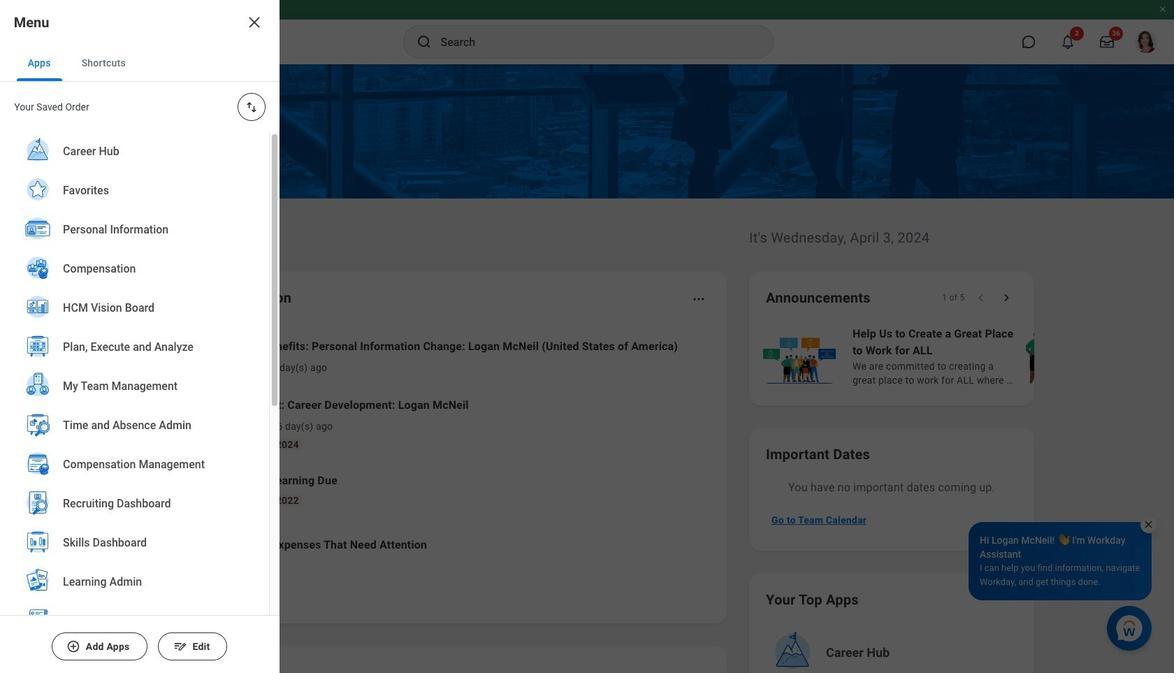 Task type: locate. For each thing, give the bounding box(es) containing it.
list
[[0, 132, 269, 673], [760, 324, 1174, 389], [157, 327, 710, 573]]

inbox image
[[177, 346, 198, 367]]

banner
[[0, 0, 1174, 64]]

inbox large image
[[1100, 35, 1114, 49]]

1 vertical spatial x image
[[1143, 519, 1154, 530]]

profile logan mcneil element
[[1127, 27, 1166, 57]]

plus circle image
[[66, 640, 80, 654]]

chevron right small image
[[999, 291, 1013, 305]]

0 vertical spatial x image
[[246, 14, 263, 31]]

main content
[[0, 64, 1174, 673]]

1 horizontal spatial x image
[[1143, 519, 1154, 530]]

tab list
[[0, 45, 280, 82]]

x image
[[246, 14, 263, 31], [1143, 519, 1154, 530]]

0 horizontal spatial x image
[[246, 14, 263, 31]]

status
[[942, 292, 965, 303]]

sort image
[[245, 100, 259, 114]]

chevron left small image
[[974, 291, 988, 305]]



Task type: describe. For each thing, give the bounding box(es) containing it.
close environment banner image
[[1159, 5, 1167, 13]]

global navigation dialog
[[0, 0, 280, 673]]

x image inside global navigation dialog
[[246, 14, 263, 31]]

list inside global navigation dialog
[[0, 132, 269, 673]]

notifications large image
[[1061, 35, 1075, 49]]

search image
[[416, 34, 432, 50]]

inbox image
[[177, 413, 198, 434]]

text edit image
[[173, 640, 187, 654]]



Task type: vqa. For each thing, say whether or not it's contained in the screenshot.
related actions 'icon' at top right
no



